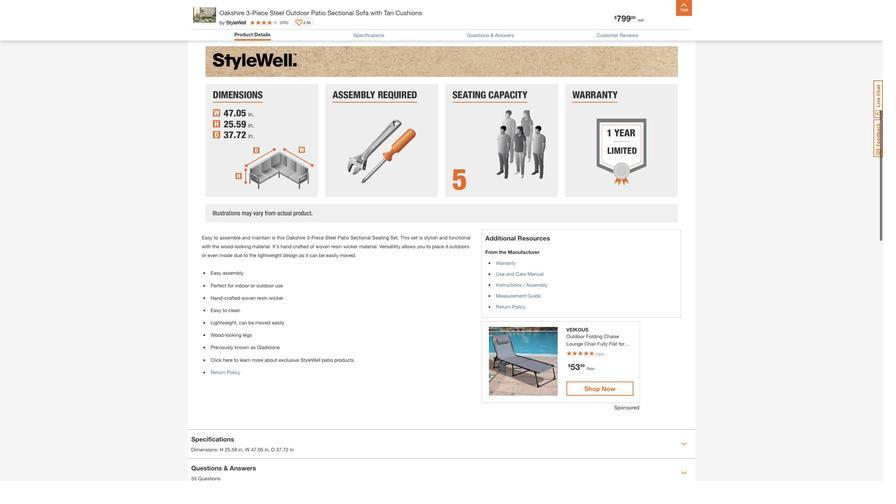 Task type: describe. For each thing, give the bounding box(es) containing it.
feedback link image
[[874, 119, 883, 157]]

perfect
[[211, 282, 227, 288]]

1 material. from the left
[[252, 243, 271, 249]]

hand
[[281, 243, 292, 249]]

0 horizontal spatial as
[[251, 344, 256, 350]]

2.6k
[[304, 20, 311, 25]]

chair
[[585, 341, 596, 347]]

warranty image
[[565, 84, 678, 197]]

1 vertical spatial answers
[[230, 464, 256, 472]]

this
[[277, 234, 285, 240]]

easy for easy to assemble and maintain is this oakshire 3-piece steel patio sectional seating set. this set is stylish and functional with the wood-looking material. it's hand crafted of woven resin wicker material. versatility allows you to place it outdoors or even inside due to the lightweight design as it can be easily moved.
[[202, 234, 213, 240]]

outdoors
[[450, 243, 470, 249]]

1 horizontal spatial it
[[446, 243, 448, 249]]

dark
[[589, 355, 599, 361]]

0 horizontal spatial stylewell
[[226, 19, 246, 25]]

$ 53 99 /box
[[568, 362, 595, 372]]

1 horizontal spatial the
[[249, 252, 256, 258]]

in left d
[[265, 447, 269, 453]]

0 vertical spatial return
[[496, 304, 511, 310]]

chaise
[[604, 333, 619, 339]]

$ for 53
[[568, 363, 571, 368]]

manual
[[528, 271, 544, 277]]

1 , from the left
[[242, 447, 244, 453]]

0 horizontal spatial return
[[211, 369, 226, 375]]

piece inside easy to assemble and maintain is this oakshire 3-piece steel patio sectional seating set. this set is stylish and functional with the wood-looking material. it's hand crafted of woven resin wicker material. versatility allows you to place it outdoors or even inside due to the lightweight design as it can be easily moved.
[[312, 234, 324, 240]]

sponsored
[[614, 404, 640, 410]]

dimensions image
[[205, 84, 318, 197]]

as inside easy to assemble and maintain is this oakshire 3-piece steel patio sectional seating set. this set is stylish and functional with the wood-looking material. it's hand crafted of woven resin wicker material. versatility allows you to place it outdoors or even inside due to the lightweight design as it can be easily moved.
[[299, 252, 304, 258]]

pocket
[[567, 355, 582, 361]]

0 horizontal spatial questions
[[191, 464, 222, 472]]

2.6k button
[[292, 17, 315, 28]]

0 vertical spatial sectional
[[328, 9, 354, 17]]

customer reviews
[[597, 32, 638, 38]]

1 vertical spatial resin
[[257, 295, 268, 301]]

manufacturer
[[508, 249, 540, 255]]

easy for easy to clean
[[211, 307, 221, 313]]

oakshire inside easy to assemble and maintain is this oakshire 3-piece steel patio sectional seating set. this set is stylish and functional with the wood-looking material. it's hand crafted of woven resin wicker material. versatility allows you to place it outdoors or even inside due to the lightweight design as it can be easily moved.
[[286, 234, 306, 240]]

legs
[[243, 332, 252, 338]]

caret image for questions & answers
[[681, 470, 687, 476]]

guide
[[528, 293, 541, 299]]

functional
[[449, 234, 471, 240]]

hand-crafted woven resin wicker
[[211, 295, 284, 301]]

2 is from the left
[[419, 234, 423, 240]]

in left w
[[239, 447, 242, 453]]

it's
[[273, 243, 279, 249]]

2 horizontal spatial the
[[499, 249, 507, 255]]

assembly
[[223, 270, 244, 276]]

seating
[[372, 234, 389, 240]]

0 vertical spatial product
[[191, 10, 215, 18]]

patio
[[322, 357, 333, 363]]

$ 799 00 /set
[[615, 13, 644, 23]]

and right use
[[506, 271, 515, 277]]

25.59
[[225, 447, 237, 453]]

can inside easy to assemble and maintain is this oakshire 3-piece steel patio sectional seating set. this set is stylish and functional with the wood-looking material. it's hand crafted of woven resin wicker material. versatility allows you to place it outdoors or even inside due to the lightweight design as it can be easily moved.
[[310, 252, 318, 258]]

easy to assemble and maintain is this oakshire 3-piece steel patio sectional seating set. this set is stylish and functional with the wood-looking material. it's hand crafted of woven resin wicker material. versatility allows you to place it outdoors or even inside due to the lightweight design as it can be easily moved.
[[202, 234, 471, 258]]

warranty
[[496, 260, 516, 266]]

crafted inside easy to assemble and maintain is this oakshire 3-piece steel patio sectional seating set. this set is stylish and functional with the wood-looking material. it's hand crafted of woven resin wicker material. versatility allows you to place it outdoors or even inside due to the lightweight design as it can be easily moved.
[[293, 243, 309, 249]]

( 205 )
[[280, 20, 288, 25]]

assembly required image
[[325, 84, 438, 197]]

1 vertical spatial looking
[[226, 332, 242, 338]]

you
[[417, 243, 425, 249]]

1 vertical spatial details
[[254, 31, 271, 37]]

measurement guide
[[496, 293, 541, 299]]

) for ( 197 )
[[603, 352, 604, 356]]

to left "assemble"
[[214, 234, 218, 240]]

caret image for specifications
[[681, 441, 687, 447]]

outdoor folding chaise lounge chair fully flat for beach with pillow and side pocket in dark grey image
[[489, 327, 558, 396]]

sofa
[[356, 9, 369, 17]]

with inside easy to assemble and maintain is this oakshire 3-piece steel patio sectional seating set. this set is stylish and functional with the wood-looking material. it's hand crafted of woven resin wicker material. versatility allows you to place it outdoors or even inside due to the lightweight design as it can be easily moved.
[[202, 243, 211, 249]]

inside
[[220, 252, 233, 258]]

allows
[[402, 243, 416, 249]]

hand-
[[211, 295, 225, 301]]

assemble
[[220, 234, 241, 240]]

0 horizontal spatial &
[[224, 464, 228, 472]]

image image
[[205, 204, 678, 222]]

to right here
[[234, 357, 238, 363]]

place
[[432, 243, 444, 249]]

0 horizontal spatial can
[[239, 320, 247, 326]]

seating capacity image
[[445, 84, 558, 197]]

lounge
[[567, 341, 583, 347]]

0 horizontal spatial wicker
[[269, 295, 284, 301]]

/set
[[638, 18, 644, 22]]

0 vertical spatial with
[[371, 9, 382, 17]]

205
[[281, 20, 287, 25]]

of
[[310, 243, 314, 249]]

cushions
[[396, 9, 422, 17]]

easily inside easy to assemble and maintain is this oakshire 3-piece steel patio sectional seating set. this set is stylish and functional with the wood-looking material. it's hand crafted of woven resin wicker material. versatility allows you to place it outdoors or even inside due to the lightweight design as it can be easily moved.
[[326, 252, 339, 258]]

live chat image
[[874, 80, 883, 118]]

wicker inside easy to assemble and maintain is this oakshire 3-piece steel patio sectional seating set. this set is stylish and functional with the wood-looking material. it's hand crafted of woven resin wicker material. versatility allows you to place it outdoors or even inside due to the lightweight design as it can be easily moved.
[[343, 243, 358, 249]]

wood-looking legs
[[211, 332, 252, 338]]

care
[[516, 271, 526, 277]]

use and care manual
[[496, 271, 544, 277]]

( for 197
[[596, 352, 597, 356]]

0 horizontal spatial the
[[212, 243, 219, 249]]

sectional inside easy to assemble and maintain is this oakshire 3-piece steel patio sectional seating set. this set is stylish and functional with the wood-looking material. it's hand crafted of woven resin wicker material. versatility allows you to place it outdoors or even inside due to the lightweight design as it can be easily moved.
[[351, 234, 371, 240]]

instructions / assembly link
[[496, 282, 548, 288]]

folding
[[586, 333, 603, 339]]

additional
[[486, 234, 516, 242]]

tan
[[384, 9, 394, 17]]

veikous
[[567, 327, 589, 332]]

0 horizontal spatial for
[[228, 282, 234, 288]]

specifications for specifications dimensions: h 25.59 in , w 47.05 in , d 37.72 in
[[191, 435, 234, 443]]

0 horizontal spatial piece
[[252, 9, 268, 17]]

customer
[[597, 32, 619, 38]]

be inside easy to assemble and maintain is this oakshire 3-piece steel patio sectional seating set. this set is stylish and functional with the wood-looking material. it's hand crafted of woven resin wicker material. versatility allows you to place it outdoors or even inside due to the lightweight design as it can be easily moved.
[[319, 252, 325, 258]]

0 vertical spatial policy
[[512, 304, 526, 310]]

0 vertical spatial oakshire
[[220, 9, 245, 17]]

about
[[265, 357, 277, 363]]

specifications for specifications
[[353, 32, 384, 38]]

d
[[271, 447, 275, 453]]

w
[[245, 447, 250, 453]]

$ for 799
[[615, 15, 617, 20]]

h
[[220, 447, 223, 453]]

known
[[235, 344, 249, 350]]

additional resources
[[486, 234, 550, 242]]

00
[[631, 15, 636, 20]]

display image
[[295, 19, 303, 26]]

moved
[[255, 320, 271, 326]]

for inside veikous outdoor folding chaise lounge chair fully flat for beach with pillow and side pocket in dark grey
[[619, 341, 625, 347]]

assembly
[[526, 282, 548, 288]]

veikous outdoor folding chaise lounge chair fully flat for beach with pillow and side pocket in dark grey
[[567, 327, 627, 361]]

lightweight,
[[211, 320, 238, 326]]

0 vertical spatial details
[[217, 10, 238, 18]]

0 horizontal spatial return policy link
[[211, 369, 240, 375]]

easy to clean
[[211, 307, 240, 313]]

outdoor inside veikous outdoor folding chaise lounge chair fully flat for beach with pillow and side pocket in dark grey
[[567, 333, 585, 339]]

1 horizontal spatial &
[[491, 32, 494, 38]]

shop
[[585, 385, 600, 392]]

53
[[571, 362, 580, 372]]

fully
[[598, 341, 608, 347]]

maintain
[[252, 234, 271, 240]]

versatility
[[379, 243, 401, 249]]

1 vertical spatial stylewell
[[301, 357, 321, 363]]

perfect for indoor or outdoor use
[[211, 282, 283, 288]]

in inside veikous outdoor folding chaise lounge chair fully flat for beach with pillow and side pocket in dark grey
[[584, 355, 587, 361]]

47.05
[[251, 447, 263, 453]]

indoor
[[235, 282, 249, 288]]

1 horizontal spatial questions
[[467, 32, 489, 38]]

measurement
[[496, 293, 526, 299]]

resin inside easy to assemble and maintain is this oakshire 3-piece steel patio sectional seating set. this set is stylish and functional with the wood-looking material. it's hand crafted of woven resin wicker material. versatility allows you to place it outdoors or even inside due to the lightweight design as it can be easily moved.
[[332, 243, 342, 249]]

1 vertical spatial return policy
[[211, 369, 240, 375]]

by
[[220, 19, 225, 25]]

and inside veikous outdoor folding chaise lounge chair fully flat for beach with pillow and side pocket in dark grey
[[607, 348, 615, 354]]

due
[[234, 252, 242, 258]]

gladstone
[[257, 344, 280, 350]]

clean
[[228, 307, 240, 313]]

99
[[580, 363, 585, 368]]

specifications dimensions: h 25.59 in , w 47.05 in , d 37.72 in
[[191, 435, 294, 453]]

1 vertical spatial product details
[[234, 31, 271, 37]]

1 horizontal spatial questions & answers
[[467, 32, 514, 38]]

1 horizontal spatial return policy
[[496, 304, 526, 310]]

3- inside easy to assemble and maintain is this oakshire 3-piece steel patio sectional seating set. this set is stylish and functional with the wood-looking material. it's hand crafted of woven resin wicker material. versatility allows you to place it outdoors or even inside due to the lightweight design as it can be easily moved.
[[307, 234, 312, 240]]

stylewell image
[[205, 46, 678, 77]]



Task type: locate. For each thing, give the bounding box(es) containing it.
1 vertical spatial product
[[234, 31, 253, 37]]

wicker
[[343, 243, 358, 249], [269, 295, 284, 301]]

return policy down "measurement"
[[496, 304, 526, 310]]

2 , from the left
[[269, 447, 270, 453]]

for
[[228, 282, 234, 288], [619, 341, 625, 347]]

instructions / assembly
[[496, 282, 548, 288]]

1 horizontal spatial can
[[310, 252, 318, 258]]

0 vertical spatial as
[[299, 252, 304, 258]]

0 vertical spatial can
[[310, 252, 318, 258]]

) left display icon
[[287, 20, 288, 25]]

$
[[615, 15, 617, 20], [568, 363, 571, 368]]

0 horizontal spatial be
[[248, 320, 254, 326]]

specifications inside specifications dimensions: h 25.59 in , w 47.05 in , d 37.72 in
[[191, 435, 234, 443]]

,
[[242, 447, 244, 453], [269, 447, 270, 453]]

easy up even
[[202, 234, 213, 240]]

1 caret image from the top
[[681, 441, 687, 447]]

, left w
[[242, 447, 244, 453]]

0 horizontal spatial ,
[[242, 447, 244, 453]]

2 vertical spatial with
[[582, 348, 591, 354]]

0 vertical spatial it
[[446, 243, 448, 249]]

1 vertical spatial 3-
[[307, 234, 312, 240]]

woven inside easy to assemble and maintain is this oakshire 3-piece steel patio sectional seating set. this set is stylish and functional with the wood-looking material. it's hand crafted of woven resin wicker material. versatility allows you to place it outdoors or even inside due to the lightweight design as it can be easily moved.
[[316, 243, 330, 249]]

0 horizontal spatial $
[[568, 363, 571, 368]]

1 vertical spatial &
[[224, 464, 228, 472]]

1 vertical spatial questions
[[191, 464, 222, 472]]

( left display icon
[[280, 20, 281, 25]]

it right place
[[446, 243, 448, 249]]

(
[[280, 20, 281, 25], [596, 352, 597, 356]]

1 horizontal spatial return policy link
[[496, 304, 526, 310]]

0 horizontal spatial outdoor
[[286, 9, 309, 17]]

dimensions:
[[191, 447, 218, 453]]

woven
[[316, 243, 330, 249], [241, 295, 256, 301]]

material. down maintain
[[252, 243, 271, 249]]

steel
[[270, 9, 284, 17], [325, 234, 336, 240]]

1 vertical spatial with
[[202, 243, 211, 249]]

use
[[275, 282, 283, 288]]

0 vertical spatial questions
[[467, 32, 489, 38]]

1 vertical spatial caret image
[[681, 470, 687, 476]]

can
[[310, 252, 318, 258], [239, 320, 247, 326]]

0 horizontal spatial steel
[[270, 9, 284, 17]]

0 vertical spatial &
[[491, 32, 494, 38]]

beach
[[567, 348, 581, 354]]

grey
[[600, 355, 611, 361]]

0 vertical spatial looking
[[235, 243, 251, 249]]

0 vertical spatial resin
[[332, 243, 342, 249]]

2 caret image from the top
[[681, 470, 687, 476]]

answers
[[495, 32, 514, 38], [230, 464, 256, 472]]

woven down perfect for indoor or outdoor use
[[241, 295, 256, 301]]

$ down 'pocket'
[[568, 363, 571, 368]]

( for 205
[[280, 20, 281, 25]]

outdoor
[[286, 9, 309, 17], [567, 333, 585, 339]]

use
[[496, 271, 505, 277]]

1 horizontal spatial product
[[234, 31, 253, 37]]

$ left 00 at the top
[[615, 15, 617, 20]]

1 horizontal spatial 3-
[[307, 234, 312, 240]]

stylewell left "patio"
[[301, 357, 321, 363]]

1 vertical spatial it
[[306, 252, 308, 258]]

easily left moved.
[[326, 252, 339, 258]]

oakshire up hand
[[286, 234, 306, 240]]

resources
[[518, 234, 550, 242]]

be left moved
[[248, 320, 254, 326]]

or left even
[[202, 252, 206, 258]]

is right "set"
[[419, 234, 423, 240]]

sectional
[[328, 9, 354, 17], [351, 234, 371, 240]]

return down "measurement"
[[496, 304, 511, 310]]

and
[[242, 234, 250, 240], [439, 234, 448, 240], [506, 271, 515, 277], [607, 348, 615, 354]]

0 horizontal spatial patio
[[311, 9, 326, 17]]

material.
[[252, 243, 271, 249], [359, 243, 378, 249]]

outdoor
[[257, 282, 274, 288]]

, left d
[[269, 447, 270, 453]]

) for ( 205 )
[[287, 20, 288, 25]]

outdoor up display icon
[[286, 9, 309, 17]]

easily right moved
[[272, 320, 284, 326]]

1 vertical spatial sectional
[[351, 234, 371, 240]]

wood-
[[221, 243, 235, 249]]

oakshire 3-piece steel outdoor patio sectional sofa with tan cushions
[[220, 9, 422, 17]]

$ inside $ 53 99 /box
[[568, 363, 571, 368]]

easy down hand-
[[211, 307, 221, 313]]

with left 'tan'
[[371, 9, 382, 17]]

0 horizontal spatial is
[[272, 234, 276, 240]]

0 vertical spatial return policy link
[[496, 304, 526, 310]]

0 vertical spatial caret image
[[681, 441, 687, 447]]

stylewell right by
[[226, 19, 246, 25]]

shop now button
[[567, 382, 634, 396]]

for up side
[[619, 341, 625, 347]]

0 horizontal spatial questions & answers
[[191, 464, 256, 472]]

0 vertical spatial answers
[[495, 32, 514, 38]]

shop now
[[585, 385, 616, 392]]

1 vertical spatial easily
[[272, 320, 284, 326]]

1 horizontal spatial )
[[603, 352, 604, 356]]

1 vertical spatial wicker
[[269, 295, 284, 301]]

in up 99
[[584, 355, 587, 361]]

to right you
[[427, 243, 431, 249]]

the right 'from'
[[499, 249, 507, 255]]

0 vertical spatial return policy
[[496, 304, 526, 310]]

1 vertical spatial woven
[[241, 295, 256, 301]]

0 horizontal spatial or
[[202, 252, 206, 258]]

the right due at left bottom
[[249, 252, 256, 258]]

0 horizontal spatial )
[[287, 20, 288, 25]]

1 vertical spatial policy
[[227, 369, 240, 375]]

click here to learn more about exclusive stylewell patio products link
[[211, 357, 354, 363]]

product details up by
[[191, 10, 238, 18]]

197
[[597, 352, 603, 356]]

0 vertical spatial stylewell
[[226, 19, 246, 25]]

with down chair
[[582, 348, 591, 354]]

return down click
[[211, 369, 226, 375]]

0 vertical spatial steel
[[270, 9, 284, 17]]

wicker down use
[[269, 295, 284, 301]]

product image image
[[193, 4, 216, 26]]

to right due at left bottom
[[244, 252, 248, 258]]

return policy link down here
[[211, 369, 240, 375]]

799
[[617, 13, 631, 23]]

design
[[283, 252, 298, 258]]

questions & answers button
[[467, 32, 514, 38], [467, 32, 514, 38], [188, 459, 696, 481]]

specifications up the dimensions:
[[191, 435, 234, 443]]

3- up of
[[307, 234, 312, 240]]

is left this
[[272, 234, 276, 240]]

0 horizontal spatial easily
[[272, 320, 284, 326]]

it
[[446, 243, 448, 249], [306, 252, 308, 258]]

policy down the measurement guide
[[512, 304, 526, 310]]

set
[[411, 234, 418, 240]]

0 horizontal spatial crafted
[[225, 295, 240, 301]]

patio up moved.
[[338, 234, 349, 240]]

from the manufacturer
[[486, 249, 540, 255]]

) down fully
[[603, 352, 604, 356]]

0 horizontal spatial specifications
[[191, 435, 234, 443]]

1 vertical spatial questions & answers
[[191, 464, 256, 472]]

as right known
[[251, 344, 256, 350]]

1 horizontal spatial oakshire
[[286, 234, 306, 240]]

stylish
[[424, 234, 438, 240]]

1 vertical spatial )
[[603, 352, 604, 356]]

with
[[371, 9, 382, 17], [202, 243, 211, 249], [582, 348, 591, 354]]

with up even
[[202, 243, 211, 249]]

specifications down sofa
[[353, 32, 384, 38]]

easy for easy assembly
[[211, 270, 221, 276]]

1 vertical spatial crafted
[[225, 295, 240, 301]]

moved.
[[340, 252, 356, 258]]

looking inside easy to assemble and maintain is this oakshire 3-piece steel patio sectional seating set. this set is stylish and functional with the wood-looking material. it's hand crafted of woven resin wicker material. versatility allows you to place it outdoors or even inside due to the lightweight design as it can be easily moved.
[[235, 243, 251, 249]]

as right design
[[299, 252, 304, 258]]

return policy down here
[[211, 369, 240, 375]]

to left clean
[[223, 307, 227, 313]]

easy inside easy to assemble and maintain is this oakshire 3-piece steel patio sectional seating set. this set is stylish and functional with the wood-looking material. it's hand crafted of woven resin wicker material. versatility allows you to place it outdoors or even inside due to the lightweight design as it can be easily moved.
[[202, 234, 213, 240]]

patio up 2.6k dropdown button
[[311, 9, 326, 17]]

/
[[523, 282, 525, 288]]

37.72
[[276, 447, 289, 453]]

be left moved.
[[319, 252, 325, 258]]

2 material. from the left
[[359, 243, 378, 249]]

side
[[617, 348, 627, 354]]

outdoor down veikous
[[567, 333, 585, 339]]

policy down here
[[227, 369, 240, 375]]

0 vertical spatial product details
[[191, 10, 238, 18]]

1 vertical spatial be
[[248, 320, 254, 326]]

oakshire up by stylewell
[[220, 9, 245, 17]]

lightweight, can be moved easily
[[211, 320, 284, 326]]

1 vertical spatial can
[[239, 320, 247, 326]]

3- up by stylewell
[[246, 9, 252, 17]]

stylewell
[[226, 19, 246, 25], [301, 357, 321, 363]]

patio inside easy to assemble and maintain is this oakshire 3-piece steel patio sectional seating set. this set is stylish and functional with the wood-looking material. it's hand crafted of woven resin wicker material. versatility allows you to place it outdoors or even inside due to the lightweight design as it can be easily moved.
[[338, 234, 349, 240]]

and up place
[[439, 234, 448, 240]]

product details
[[191, 10, 238, 18], [234, 31, 271, 37]]

product
[[191, 10, 215, 18], [234, 31, 253, 37]]

material. down seating
[[359, 243, 378, 249]]

1 horizontal spatial is
[[419, 234, 423, 240]]

crafted
[[293, 243, 309, 249], [225, 295, 240, 301]]

in right 37.72
[[290, 447, 294, 453]]

sectional left sofa
[[328, 9, 354, 17]]

set.
[[390, 234, 399, 240]]

0 vertical spatial wicker
[[343, 243, 358, 249]]

can up legs on the bottom
[[239, 320, 247, 326]]

crafted left of
[[293, 243, 309, 249]]

0 horizontal spatial 3-
[[246, 9, 252, 17]]

click
[[211, 357, 222, 363]]

product details down by stylewell
[[234, 31, 271, 37]]

return policy link down "measurement"
[[496, 304, 526, 310]]

sectional left seating
[[351, 234, 371, 240]]

the up even
[[212, 243, 219, 249]]

caret image
[[681, 441, 687, 447], [681, 470, 687, 476]]

now
[[602, 385, 616, 392]]

looking up due at left bottom
[[235, 243, 251, 249]]

for left indoor
[[228, 282, 234, 288]]

resin down outdoor
[[257, 295, 268, 301]]

click here to learn more about exclusive stylewell patio products
[[211, 357, 354, 363]]

1 horizontal spatial $
[[615, 15, 617, 20]]

and down 'flat'
[[607, 348, 615, 354]]

it right design
[[306, 252, 308, 258]]

woven right of
[[316, 243, 330, 249]]

1 vertical spatial return policy link
[[211, 369, 240, 375]]

wicker up moved.
[[343, 243, 358, 249]]

0 horizontal spatial resin
[[257, 295, 268, 301]]

1 horizontal spatial specifications
[[353, 32, 384, 38]]

and left maintain
[[242, 234, 250, 240]]

can down of
[[310, 252, 318, 258]]

exclusive
[[279, 357, 299, 363]]

1 vertical spatial oakshire
[[286, 234, 306, 240]]

0 vertical spatial woven
[[316, 243, 330, 249]]

resin up moved.
[[332, 243, 342, 249]]

easy up "perfect"
[[211, 270, 221, 276]]

0 vertical spatial patio
[[311, 9, 326, 17]]

pillow
[[593, 348, 606, 354]]

0 vertical spatial questions & answers
[[467, 32, 514, 38]]

piece
[[252, 9, 268, 17], [312, 234, 324, 240]]

0 vertical spatial or
[[202, 252, 206, 258]]

0 horizontal spatial (
[[280, 20, 281, 25]]

0 horizontal spatial policy
[[227, 369, 240, 375]]

( left grey
[[596, 352, 597, 356]]

1 horizontal spatial material.
[[359, 243, 378, 249]]

0 vertical spatial be
[[319, 252, 325, 258]]

1 horizontal spatial as
[[299, 252, 304, 258]]

steel inside easy to assemble and maintain is this oakshire 3-piece steel patio sectional seating set. this set is stylish and functional with the wood-looking material. it's hand crafted of woven resin wicker material. versatility allows you to place it outdoors or even inside due to the lightweight design as it can be easily moved.
[[325, 234, 336, 240]]

0 horizontal spatial return policy
[[211, 369, 240, 375]]

looking left legs on the bottom
[[226, 332, 242, 338]]

easy
[[202, 234, 213, 240], [211, 270, 221, 276], [211, 307, 221, 313]]

$ inside $ 799 00 /set
[[615, 15, 617, 20]]

)
[[287, 20, 288, 25], [603, 352, 604, 356]]

1 vertical spatial outdoor
[[567, 333, 585, 339]]

0 vertical spatial outdoor
[[286, 9, 309, 17]]

reviews
[[620, 32, 638, 38]]

with inside veikous outdoor folding chaise lounge chair fully flat for beach with pillow and side pocket in dark grey
[[582, 348, 591, 354]]

easy assembly
[[211, 270, 244, 276]]

0 vertical spatial crafted
[[293, 243, 309, 249]]

oakshire
[[220, 9, 245, 17], [286, 234, 306, 240]]

1 is from the left
[[272, 234, 276, 240]]

1 horizontal spatial wicker
[[343, 243, 358, 249]]

or right indoor
[[251, 282, 255, 288]]

customer reviews button
[[597, 32, 638, 38], [597, 32, 638, 38]]

0 vertical spatial easy
[[202, 234, 213, 240]]

warranty link
[[496, 260, 516, 266]]

1 horizontal spatial or
[[251, 282, 255, 288]]

top button
[[676, 0, 692, 16]]

/box
[[587, 366, 595, 371]]

flat
[[609, 341, 617, 347]]

1 horizontal spatial (
[[596, 352, 597, 356]]

1 horizontal spatial details
[[254, 31, 271, 37]]

use and care manual link
[[496, 271, 544, 277]]

1 horizontal spatial crafted
[[293, 243, 309, 249]]

learn
[[240, 357, 251, 363]]

measurement guide link
[[496, 293, 541, 299]]

1 vertical spatial (
[[596, 352, 597, 356]]

policy
[[512, 304, 526, 310], [227, 369, 240, 375]]

0 horizontal spatial product
[[191, 10, 215, 18]]

0 horizontal spatial oakshire
[[220, 9, 245, 17]]

crafted up clean
[[225, 295, 240, 301]]

specifications
[[353, 32, 384, 38], [191, 435, 234, 443]]

or inside easy to assemble and maintain is this oakshire 3-piece steel patio sectional seating set. this set is stylish and functional with the wood-looking material. it's hand crafted of woven resin wicker material. versatility allows you to place it outdoors or even inside due to the lightweight design as it can be easily moved.
[[202, 252, 206, 258]]

0 vertical spatial for
[[228, 282, 234, 288]]

products
[[334, 357, 354, 363]]

the
[[212, 243, 219, 249], [499, 249, 507, 255], [249, 252, 256, 258]]



Task type: vqa. For each thing, say whether or not it's contained in the screenshot.
Dinner
no



